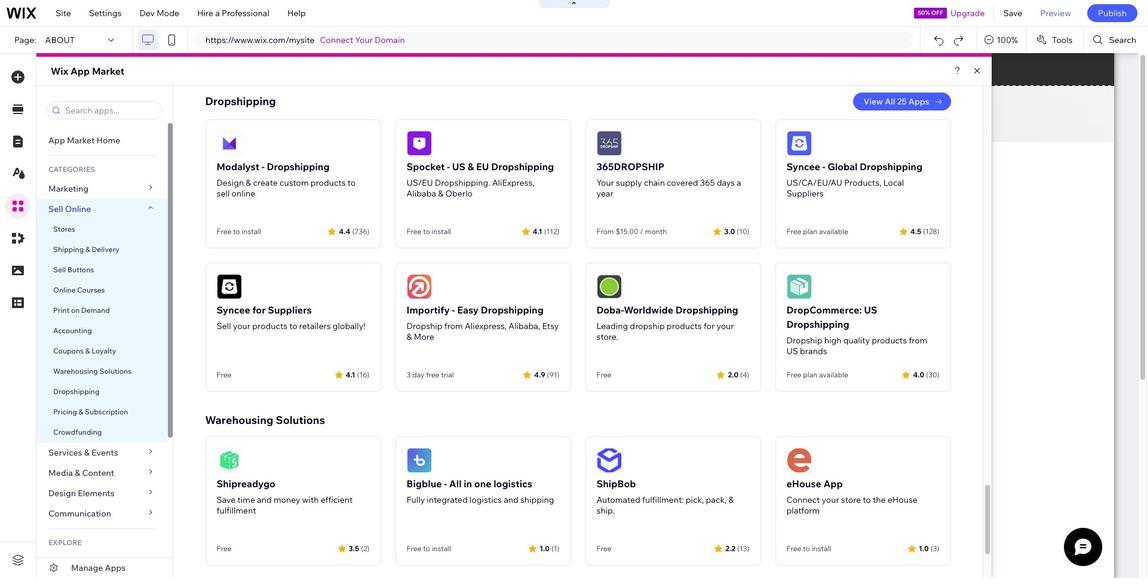 Task type: describe. For each thing, give the bounding box(es) containing it.
free
[[426, 371, 440, 380]]

worldwide
[[624, 304, 674, 316]]

warehousing solutions inside sidebar element
[[53, 367, 132, 376]]

fulfillment:
[[643, 495, 684, 506]]

pack,
[[706, 495, 727, 506]]

us/ca/eu/au
[[787, 178, 843, 188]]

2.0
[[728, 370, 739, 379]]

all inside bigblue ‑ all in one logistics fully integrated logistics and shipping
[[449, 478, 462, 490]]

available for dropship
[[820, 371, 849, 380]]

store.
[[597, 332, 619, 343]]

your inside syncee for suppliers sell your products to retailers globally!
[[233, 321, 250, 332]]

- for spocket
[[447, 161, 450, 173]]

hire
[[197, 8, 213, 19]]

more
[[414, 332, 434, 343]]

fully
[[407, 495, 425, 506]]

globally!
[[333, 321, 366, 332]]

and inside bigblue ‑ all in one logistics fully integrated logistics and shipping
[[504, 495, 519, 506]]

sell online
[[48, 204, 91, 215]]

4.1 for syncee for suppliers
[[346, 370, 355, 379]]

50% off
[[918, 9, 944, 17]]

4.4
[[339, 227, 351, 236]]

team picks link
[[36, 552, 168, 573]]

money
[[274, 495, 300, 506]]

0 vertical spatial logistics
[[494, 478, 533, 490]]

0 vertical spatial market
[[92, 65, 124, 77]]

products,
[[845, 178, 882, 188]]

save button
[[995, 0, 1032, 26]]

time
[[238, 495, 255, 506]]

dropshipping inside syncee - global dropshipping us/ca/eu/au products, local suppliers
[[860, 161, 923, 173]]

quality
[[844, 335, 870, 346]]

dropshipping inside the importify - easy dropshipping dropship from aliexpress, alibaba, etsy & more
[[481, 304, 544, 316]]

for inside syncee for suppliers sell your products to retailers globally!
[[252, 304, 266, 316]]

content
[[82, 468, 114, 479]]

to down 'fully'
[[423, 545, 430, 554]]

dev
[[140, 8, 155, 19]]

4.1 for spocket - us & eu dropshipping
[[533, 227, 543, 236]]

0 horizontal spatial a
[[215, 8, 220, 19]]

a inside 365dropship your supply chain covered 365 days a year
[[737, 178, 742, 188]]

accounting link
[[36, 321, 168, 341]]

dropcommerce: us dropshipping logo image
[[787, 274, 812, 299]]

save inside the shipreadygo save time and money with efficient fulfillment
[[217, 495, 236, 506]]

products inside doba-worldwide dropshipping leading dropship products for your store.
[[667, 321, 702, 332]]

- for modalyst
[[262, 161, 265, 173]]

(10)
[[737, 227, 750, 236]]

shipreadygo
[[217, 478, 276, 490]]

design inside sidebar element
[[48, 488, 76, 499]]

high
[[825, 335, 842, 346]]

365dropship
[[597, 161, 665, 173]]

free to install for 4.1 (112)
[[407, 227, 452, 236]]

plan for dropshipping
[[804, 371, 818, 380]]

1 vertical spatial logistics
[[470, 495, 502, 506]]

view all 25 apps
[[864, 96, 930, 107]]

in
[[464, 478, 472, 490]]

shipbob automated fulfillment: pick, pack, & ship.
[[597, 478, 734, 516]]

365
[[700, 178, 715, 188]]

(4)
[[741, 370, 750, 379]]

importify - easy dropshipping dropship from aliexpress, alibaba, etsy & more
[[407, 304, 559, 343]]

courses
[[77, 286, 105, 295]]

(2)
[[361, 544, 370, 553]]

crowdfunding link
[[36, 423, 168, 443]]

syncee for syncee for suppliers
[[217, 304, 250, 316]]

sell inside syncee for suppliers sell your products to retailers globally!
[[217, 321, 231, 332]]

0 horizontal spatial your
[[355, 35, 373, 45]]

free to install for 1.0 (3)
[[787, 545, 832, 554]]

2.2 (13)
[[726, 544, 750, 553]]

importify - easy dropshipping logo image
[[407, 274, 432, 299]]

events
[[91, 448, 118, 458]]

preview
[[1041, 8, 1072, 19]]

demand
[[81, 306, 110, 315]]

communication
[[48, 509, 113, 519]]

plan for global
[[804, 227, 818, 236]]

& inside modalyst - dropshipping design & create custom products to sell online
[[246, 178, 251, 188]]

stores link
[[36, 219, 168, 240]]

doba-worldwide dropshipping logo image
[[597, 274, 622, 299]]

0 vertical spatial connect
[[320, 35, 354, 45]]

year
[[597, 188, 614, 199]]

dropshipping inside 'link'
[[53, 387, 100, 396]]

automated
[[597, 495, 641, 506]]

0 vertical spatial all
[[885, 96, 896, 107]]

Search apps... field
[[62, 102, 158, 119]]

(3)
[[931, 544, 940, 553]]

shipping & delivery
[[53, 245, 120, 254]]

integrated
[[427, 495, 468, 506]]

to inside syncee for suppliers sell your products to retailers globally!
[[289, 321, 298, 332]]

4.5 (128)
[[911, 227, 940, 236]]

install for 4.4 (736)
[[242, 227, 261, 236]]

wix app market
[[51, 65, 124, 77]]

1 vertical spatial online
[[53, 286, 76, 295]]

month
[[645, 227, 667, 236]]

3.5 (2)
[[349, 544, 370, 553]]

app market home link
[[36, 130, 168, 151]]

your inside doba-worldwide dropshipping leading dropship products for your store.
[[717, 321, 734, 332]]

upgrade
[[951, 8, 985, 19]]

retailers
[[299, 321, 331, 332]]

1.0 for logistics
[[540, 544, 550, 553]]

(112)
[[544, 227, 560, 236]]

on
[[71, 306, 80, 315]]

settings
[[89, 8, 122, 19]]

dropshipping inside modalyst - dropshipping design & create custom products to sell online
[[267, 161, 330, 173]]

suppliers inside syncee for suppliers sell your products to retailers globally!
[[268, 304, 312, 316]]

to inside the ehouse app connect your store to the ehouse platform
[[863, 495, 871, 506]]

help
[[287, 8, 306, 19]]

& left eu
[[468, 161, 474, 173]]

doba-
[[597, 304, 624, 316]]

sidebar element
[[36, 86, 173, 579]]

team
[[48, 557, 70, 568]]

professional
[[222, 8, 270, 19]]

hire a professional
[[197, 8, 270, 19]]

pricing & subscription
[[53, 408, 128, 417]]

spocket - us & eu dropshipping logo image
[[407, 131, 432, 156]]

products inside modalyst - dropshipping design & create custom products to sell online
[[311, 178, 346, 188]]

https://www.wix.com/mysite connect your domain
[[206, 35, 405, 45]]

dropship
[[630, 321, 665, 332]]

‑
[[444, 478, 447, 490]]

coupons & loyalty link
[[36, 341, 168, 362]]

connect inside the ehouse app connect your store to the ehouse platform
[[787, 495, 820, 506]]

& left delivery
[[85, 245, 90, 254]]

available for dropshipping
[[820, 227, 849, 236]]

publish
[[1099, 8, 1127, 19]]

alibaba
[[407, 188, 436, 199]]

1.0 (3)
[[919, 544, 940, 553]]

(1)
[[552, 544, 560, 553]]

with
[[302, 495, 319, 506]]

dropshipping up the 'modalyst - dropshipping logo'
[[205, 94, 276, 108]]

marketing link
[[36, 179, 168, 199]]

shipbob
[[597, 478, 636, 490]]

apps inside 'link'
[[105, 563, 126, 574]]

easy
[[457, 304, 479, 316]]

the
[[873, 495, 886, 506]]

1 horizontal spatial us
[[787, 346, 799, 357]]

install for 4.1 (112)
[[432, 227, 452, 236]]

services & events link
[[36, 443, 168, 463]]

dropship inside dropcommerce: us dropshipping dropship high quality products from us brands
[[787, 335, 823, 346]]



Task type: locate. For each thing, give the bounding box(es) containing it.
warehousing solutions up shipreadygo logo at bottom
[[205, 414, 325, 427]]

crowdfunding
[[53, 428, 102, 437]]

& right media
[[75, 468, 80, 479]]

& right pack,
[[729, 495, 734, 506]]

install down online
[[242, 227, 261, 236]]

your down syncee for suppliers logo at the left of the page
[[233, 321, 250, 332]]

your up the 2.0
[[717, 321, 734, 332]]

products inside syncee for suppliers sell your products to retailers globally!
[[252, 321, 288, 332]]

dropshipping down dropcommerce:
[[787, 319, 850, 331]]

a
[[215, 8, 220, 19], [737, 178, 742, 188]]

1 and from the left
[[257, 495, 272, 506]]

view all 25 apps link
[[853, 93, 951, 111]]

domain
[[375, 35, 405, 45]]

free to install down 'fully'
[[407, 545, 452, 554]]

sell down syncee for suppliers logo at the left of the page
[[217, 321, 231, 332]]

install down platform on the bottom of page
[[812, 545, 832, 554]]

home
[[97, 135, 120, 146]]

0 vertical spatial for
[[252, 304, 266, 316]]

efficient
[[321, 495, 353, 506]]

- left the global
[[823, 161, 826, 173]]

from up 4.0 on the right of the page
[[909, 335, 928, 346]]

explore
[[48, 539, 82, 548]]

products left retailers
[[252, 321, 288, 332]]

available down us/ca/eu/au
[[820, 227, 849, 236]]

save up "100%" on the right top of page
[[1004, 8, 1023, 19]]

1.0 left (1)
[[540, 544, 550, 553]]

suppliers inside syncee - global dropshipping us/ca/eu/au products, local suppliers
[[787, 188, 824, 199]]

a right the hire
[[215, 8, 220, 19]]

0 horizontal spatial connect
[[320, 35, 354, 45]]

0 horizontal spatial app
[[48, 135, 65, 146]]

3.0
[[725, 227, 735, 236]]

100%
[[997, 35, 1019, 45]]

1 horizontal spatial your
[[717, 321, 734, 332]]

install for 1.0 (3)
[[812, 545, 832, 554]]

1 vertical spatial connect
[[787, 495, 820, 506]]

2 available from the top
[[820, 371, 849, 380]]

2 free plan available from the top
[[787, 371, 849, 380]]

0 vertical spatial warehousing solutions
[[53, 367, 132, 376]]

from inside dropcommerce: us dropshipping dropship high quality products from us brands
[[909, 335, 928, 346]]

100% button
[[978, 27, 1027, 53]]

1 horizontal spatial ehouse
[[888, 495, 918, 506]]

free to install down online
[[217, 227, 261, 236]]

0 vertical spatial plan
[[804, 227, 818, 236]]

products right dropship
[[667, 321, 702, 332]]

1 horizontal spatial all
[[885, 96, 896, 107]]

modalyst
[[217, 161, 259, 173]]

1 horizontal spatial your
[[597, 178, 614, 188]]

app up store
[[824, 478, 843, 490]]

2 vertical spatial us
[[787, 346, 799, 357]]

1 vertical spatial market
[[67, 135, 95, 146]]

off
[[932, 9, 944, 17]]

shipreadygo save time and money with efficient fulfillment
[[217, 478, 353, 516]]

to down the alibaba
[[423, 227, 430, 236]]

0 horizontal spatial solutions
[[100, 367, 132, 376]]

apps right 25
[[909, 96, 930, 107]]

1 horizontal spatial save
[[1004, 8, 1023, 19]]

and left the shipping
[[504, 495, 519, 506]]

mode
[[157, 8, 179, 19]]

1 vertical spatial ehouse
[[888, 495, 918, 506]]

plan down the brands
[[804, 371, 818, 380]]

1 1.0 from the left
[[540, 544, 550, 553]]

1 horizontal spatial 1.0
[[919, 544, 929, 553]]

1 horizontal spatial app
[[70, 65, 90, 77]]

0 vertical spatial 4.1
[[533, 227, 543, 236]]

3
[[407, 371, 411, 380]]

0 horizontal spatial warehousing
[[53, 367, 98, 376]]

syncee up us/ca/eu/au
[[787, 161, 821, 173]]

doba-worldwide dropshipping leading dropship products for your store.
[[597, 304, 739, 343]]

free to install down the alibaba
[[407, 227, 452, 236]]

4.1 left (112)
[[533, 227, 543, 236]]

free to install for 1.0 (1)
[[407, 545, 452, 554]]

1 vertical spatial available
[[820, 371, 849, 380]]

https://www.wix.com/mysite
[[206, 35, 315, 45]]

buttons
[[67, 265, 94, 274]]

0 vertical spatial available
[[820, 227, 849, 236]]

leading
[[597, 321, 628, 332]]

50%
[[918, 9, 930, 17]]

0 vertical spatial online
[[65, 204, 91, 215]]

to left retailers
[[289, 321, 298, 332]]

1 vertical spatial app
[[48, 135, 65, 146]]

& left events
[[84, 448, 90, 458]]

& left oberlo on the top left of page
[[438, 188, 444, 199]]

syncee - global dropshipping logo image
[[787, 131, 812, 156]]

market up search apps... field
[[92, 65, 124, 77]]

design down modalyst
[[217, 178, 244, 188]]

2 horizontal spatial app
[[824, 478, 843, 490]]

us inside the spocket - us & eu dropshipping us/eu dropshipping. aliexpress, alibaba & oberlo
[[452, 161, 466, 173]]

all left 25
[[885, 96, 896, 107]]

4.1 left (16)
[[346, 370, 355, 379]]

save inside button
[[1004, 8, 1023, 19]]

connect left "domain"
[[320, 35, 354, 45]]

brands
[[800, 346, 828, 357]]

dropshipping up local
[[860, 161, 923, 173]]

spocket
[[407, 161, 445, 173]]

warehousing down coupons
[[53, 367, 98, 376]]

free plan available down us/ca/eu/au
[[787, 227, 849, 236]]

design elements
[[48, 488, 115, 499]]

tools
[[1053, 35, 1073, 45]]

your left store
[[822, 495, 840, 506]]

1.0
[[540, 544, 550, 553], [919, 544, 929, 553]]

syncee for syncee - global dropshipping
[[787, 161, 821, 173]]

0 vertical spatial suppliers
[[787, 188, 824, 199]]

app inside 'link'
[[48, 135, 65, 146]]

and inside the shipreadygo save time and money with efficient fulfillment
[[257, 495, 272, 506]]

available down the brands
[[820, 371, 849, 380]]

& left "create"
[[246, 178, 251, 188]]

all right ‑
[[449, 478, 462, 490]]

1 horizontal spatial suppliers
[[787, 188, 824, 199]]

logistics
[[494, 478, 533, 490], [470, 495, 502, 506]]

media & content
[[48, 468, 114, 479]]

view
[[864, 96, 884, 107]]

to down platform on the bottom of page
[[804, 545, 810, 554]]

products right custom
[[311, 178, 346, 188]]

dropship inside the importify - easy dropshipping dropship from aliexpress, alibaba, etsy & more
[[407, 321, 443, 332]]

market
[[92, 65, 124, 77], [67, 135, 95, 146]]

$15.00
[[616, 227, 639, 236]]

sell for sell buttons
[[53, 265, 66, 274]]

0 horizontal spatial design
[[48, 488, 76, 499]]

2 and from the left
[[504, 495, 519, 506]]

0 horizontal spatial ehouse
[[787, 478, 822, 490]]

1 vertical spatial us
[[864, 304, 878, 316]]

4.1
[[533, 227, 543, 236], [346, 370, 355, 379]]

install down integrated
[[432, 545, 452, 554]]

- inside the spocket - us & eu dropshipping us/eu dropshipping. aliexpress, alibaba & oberlo
[[447, 161, 450, 173]]

to left "the"
[[863, 495, 871, 506]]

3.5
[[349, 544, 359, 553]]

products
[[311, 178, 346, 188], [252, 321, 288, 332], [667, 321, 702, 332], [872, 335, 907, 346]]

1 horizontal spatial for
[[704, 321, 715, 332]]

from $15.00 / month
[[597, 227, 667, 236]]

0 vertical spatial dropship
[[407, 321, 443, 332]]

- for syncee
[[823, 161, 826, 173]]

1 vertical spatial warehousing
[[205, 414, 274, 427]]

your inside 365dropship your supply chain covered 365 days a year
[[597, 178, 614, 188]]

sell buttons
[[53, 265, 94, 274]]

1 horizontal spatial 4.1
[[533, 227, 543, 236]]

0 vertical spatial apps
[[909, 96, 930, 107]]

1 vertical spatial all
[[449, 478, 462, 490]]

0 horizontal spatial us
[[452, 161, 466, 173]]

- left easy
[[452, 304, 455, 316]]

syncee inside syncee - global dropshipping us/ca/eu/au products, local suppliers
[[787, 161, 821, 173]]

2 horizontal spatial your
[[822, 495, 840, 506]]

2 plan from the top
[[804, 371, 818, 380]]

us up quality at right
[[864, 304, 878, 316]]

1 vertical spatial syncee
[[217, 304, 250, 316]]

2 vertical spatial app
[[824, 478, 843, 490]]

media & content link
[[36, 463, 168, 484]]

- up dropshipping.
[[447, 161, 450, 173]]

alibaba,
[[509, 321, 541, 332]]

0 horizontal spatial dropship
[[407, 321, 443, 332]]

manage
[[71, 563, 103, 574]]

0 vertical spatial app
[[70, 65, 90, 77]]

dropshipping right 'worldwide'
[[676, 304, 739, 316]]

publish button
[[1088, 4, 1138, 22]]

warehousing up shipreadygo logo at bottom
[[205, 414, 274, 427]]

ehouse down ehouse app logo
[[787, 478, 822, 490]]

1 vertical spatial free plan available
[[787, 371, 849, 380]]

1 vertical spatial 4.1
[[346, 370, 355, 379]]

& inside shipbob automated fulfillment: pick, pack, & ship.
[[729, 495, 734, 506]]

0 horizontal spatial from
[[445, 321, 463, 332]]

bigblue ‑ all in one logistics logo image
[[407, 448, 432, 473]]

from inside the importify - easy dropshipping dropship from aliexpress, alibaba, etsy & more
[[445, 321, 463, 332]]

- inside modalyst - dropshipping design & create custom products to sell online
[[262, 161, 265, 173]]

& left loyalty
[[85, 347, 90, 356]]

0 vertical spatial from
[[445, 321, 463, 332]]

shipbob logo image
[[597, 448, 622, 473]]

design inside modalyst - dropshipping design & create custom products to sell online
[[217, 178, 244, 188]]

supply
[[616, 178, 642, 188]]

suppliers down syncee - global dropshipping logo
[[787, 188, 824, 199]]

& inside the importify - easy dropshipping dropship from aliexpress, alibaba, etsy & more
[[407, 332, 412, 343]]

for inside doba-worldwide dropshipping leading dropship products for your store.
[[704, 321, 715, 332]]

sell online link
[[36, 199, 168, 219]]

save left time
[[217, 495, 236, 506]]

dropshipping link
[[36, 382, 168, 402]]

global
[[828, 161, 858, 173]]

1 horizontal spatial from
[[909, 335, 928, 346]]

print on demand link
[[36, 301, 168, 321]]

- up "create"
[[262, 161, 265, 173]]

logistics up the shipping
[[494, 478, 533, 490]]

0 horizontal spatial syncee
[[217, 304, 250, 316]]

(13)
[[738, 544, 750, 553]]

pick,
[[686, 495, 704, 506]]

online inside 'link'
[[65, 204, 91, 215]]

design
[[217, 178, 244, 188], [48, 488, 76, 499]]

solutions inside the warehousing solutions link
[[100, 367, 132, 376]]

free plan available for dropshipping
[[787, 227, 849, 236]]

1 horizontal spatial solutions
[[276, 414, 325, 427]]

1.0 left (3)
[[919, 544, 929, 553]]

dropship left high
[[787, 335, 823, 346]]

your inside the ehouse app connect your store to the ehouse platform
[[822, 495, 840, 506]]

dropshipping inside dropcommerce: us dropshipping dropship high quality products from us brands
[[787, 319, 850, 331]]

importify
[[407, 304, 450, 316]]

0 horizontal spatial for
[[252, 304, 266, 316]]

sell for sell online
[[48, 204, 63, 215]]

suppliers
[[787, 188, 824, 199], [268, 304, 312, 316]]

app right wix
[[70, 65, 90, 77]]

manage apps link
[[36, 558, 173, 579]]

free plan available down the brands
[[787, 371, 849, 380]]

1 plan from the top
[[804, 227, 818, 236]]

1 horizontal spatial design
[[217, 178, 244, 188]]

1 available from the top
[[820, 227, 849, 236]]

1 horizontal spatial a
[[737, 178, 742, 188]]

plan down us/ca/eu/au
[[804, 227, 818, 236]]

365dropship logo image
[[597, 131, 622, 156]]

1 horizontal spatial warehousing
[[205, 414, 274, 427]]

print
[[53, 306, 69, 315]]

1 horizontal spatial warehousing solutions
[[205, 414, 325, 427]]

1 vertical spatial suppliers
[[268, 304, 312, 316]]

to inside modalyst - dropshipping design & create custom products to sell online
[[348, 178, 356, 188]]

app up categories
[[48, 135, 65, 146]]

market left home on the top left of page
[[67, 135, 95, 146]]

1 horizontal spatial syncee
[[787, 161, 821, 173]]

0 horizontal spatial all
[[449, 478, 462, 490]]

0 vertical spatial design
[[217, 178, 244, 188]]

free to install down platform on the bottom of page
[[787, 545, 832, 554]]

online down marketing
[[65, 204, 91, 215]]

connect down ehouse app logo
[[787, 495, 820, 506]]

& left more
[[407, 332, 412, 343]]

stores
[[53, 225, 75, 234]]

from down easy
[[445, 321, 463, 332]]

to up the 4.4 (736) at the left top of the page
[[348, 178, 356, 188]]

install down oberlo on the top left of page
[[432, 227, 452, 236]]

dropcommerce:
[[787, 304, 862, 316]]

0 horizontal spatial 4.1
[[346, 370, 355, 379]]

1 horizontal spatial and
[[504, 495, 519, 506]]

1 vertical spatial from
[[909, 335, 928, 346]]

a right days
[[737, 178, 742, 188]]

app for ehouse
[[824, 478, 843, 490]]

0 vertical spatial syncee
[[787, 161, 821, 173]]

ehouse right "the"
[[888, 495, 918, 506]]

1 horizontal spatial connect
[[787, 495, 820, 506]]

one
[[474, 478, 492, 490]]

& right the pricing
[[79, 408, 83, 417]]

1 horizontal spatial dropship
[[787, 335, 823, 346]]

warehousing solutions down coupons & loyalty
[[53, 367, 132, 376]]

delivery
[[92, 245, 120, 254]]

- inside the importify - easy dropshipping dropship from aliexpress, alibaba, etsy & more
[[452, 304, 455, 316]]

modalyst - dropshipping logo image
[[217, 131, 242, 156]]

suppliers up retailers
[[268, 304, 312, 316]]

apps right manage
[[105, 563, 126, 574]]

all
[[885, 96, 896, 107], [449, 478, 462, 490]]

1 vertical spatial apps
[[105, 563, 126, 574]]

syncee down syncee for suppliers logo at the left of the page
[[217, 304, 250, 316]]

0 horizontal spatial save
[[217, 495, 236, 506]]

1 vertical spatial save
[[217, 495, 236, 506]]

0 horizontal spatial 1.0
[[540, 544, 550, 553]]

1 vertical spatial plan
[[804, 371, 818, 380]]

2 vertical spatial sell
[[217, 321, 231, 332]]

and right time
[[257, 495, 272, 506]]

services & events
[[48, 448, 118, 458]]

0 horizontal spatial warehousing solutions
[[53, 367, 132, 376]]

sell up stores
[[48, 204, 63, 215]]

market inside 'link'
[[67, 135, 95, 146]]

us up dropshipping.
[[452, 161, 466, 173]]

dropshipping up custom
[[267, 161, 330, 173]]

4.0 (30)
[[914, 370, 940, 379]]

create
[[253, 178, 278, 188]]

1 horizontal spatial apps
[[909, 96, 930, 107]]

search
[[1110, 35, 1137, 45]]

us left the brands
[[787, 346, 799, 357]]

0 vertical spatial free plan available
[[787, 227, 849, 236]]

dropshipping up the pricing
[[53, 387, 100, 396]]

warehousing solutions
[[53, 367, 132, 376], [205, 414, 325, 427]]

1 vertical spatial solutions
[[276, 414, 325, 427]]

- for importify
[[452, 304, 455, 316]]

dropshipping
[[205, 94, 276, 108], [267, 161, 330, 173], [491, 161, 554, 173], [860, 161, 923, 173], [481, 304, 544, 316], [676, 304, 739, 316], [787, 319, 850, 331], [53, 387, 100, 396]]

online courses
[[53, 286, 105, 295]]

sell inside sell online 'link'
[[48, 204, 63, 215]]

pricing & subscription link
[[36, 402, 168, 423]]

custom
[[280, 178, 309, 188]]

1 free plan available from the top
[[787, 227, 849, 236]]

free plan available
[[787, 227, 849, 236], [787, 371, 849, 380]]

products inside dropcommerce: us dropshipping dropship high quality products from us brands
[[872, 335, 907, 346]]

- inside syncee - global dropshipping us/ca/eu/au products, local suppliers
[[823, 161, 826, 173]]

1 vertical spatial dropship
[[787, 335, 823, 346]]

from
[[597, 227, 614, 236]]

0 vertical spatial sell
[[48, 204, 63, 215]]

0 horizontal spatial apps
[[105, 563, 126, 574]]

app for wix
[[70, 65, 90, 77]]

aliexpress,
[[465, 321, 507, 332]]

app market home
[[48, 135, 120, 146]]

your left "domain"
[[355, 35, 373, 45]]

dropshipping inside the spocket - us & eu dropshipping us/eu dropshipping. aliexpress, alibaba & oberlo
[[491, 161, 554, 173]]

media
[[48, 468, 73, 479]]

syncee for suppliers logo image
[[217, 274, 242, 299]]

1 vertical spatial sell
[[53, 265, 66, 274]]

online up print at the left bottom
[[53, 286, 76, 295]]

trial
[[441, 371, 454, 380]]

0 horizontal spatial and
[[257, 495, 272, 506]]

logistics down one
[[470, 495, 502, 506]]

free to install for 4.4 (736)
[[217, 227, 261, 236]]

1 vertical spatial design
[[48, 488, 76, 499]]

to down online
[[233, 227, 240, 236]]

2 1.0 from the left
[[919, 544, 929, 553]]

1 vertical spatial a
[[737, 178, 742, 188]]

your left supply at right top
[[597, 178, 614, 188]]

0 vertical spatial us
[[452, 161, 466, 173]]

dropshipping inside doba-worldwide dropshipping leading dropship products for your store.
[[676, 304, 739, 316]]

0 vertical spatial warehousing
[[53, 367, 98, 376]]

shipreadygo logo image
[[217, 448, 242, 473]]

1 vertical spatial your
[[597, 178, 614, 188]]

online
[[232, 188, 255, 199]]

2.2
[[726, 544, 736, 553]]

products right quality at right
[[872, 335, 907, 346]]

sell
[[48, 204, 63, 215], [53, 265, 66, 274], [217, 321, 231, 332]]

dropshipping up the aliexpress,
[[491, 161, 554, 173]]

free
[[217, 227, 232, 236], [407, 227, 422, 236], [787, 227, 802, 236], [217, 371, 232, 380], [597, 371, 612, 380], [787, 371, 802, 380], [217, 545, 232, 554], [407, 545, 422, 554], [597, 545, 612, 554], [787, 545, 802, 554]]

sell left buttons
[[53, 265, 66, 274]]

ehouse app logo image
[[787, 448, 812, 473]]

subscription
[[85, 408, 128, 417]]

1.0 for to
[[919, 544, 929, 553]]

install for 1.0 (1)
[[432, 545, 452, 554]]

spocket - us & eu dropshipping us/eu dropshipping. aliexpress, alibaba & oberlo
[[407, 161, 554, 199]]

0 vertical spatial save
[[1004, 8, 1023, 19]]

sell inside sell buttons link
[[53, 265, 66, 274]]

design down media
[[48, 488, 76, 499]]

0 vertical spatial solutions
[[100, 367, 132, 376]]

0 vertical spatial a
[[215, 8, 220, 19]]

0 horizontal spatial your
[[233, 321, 250, 332]]

bigblue
[[407, 478, 442, 490]]

dropship down importify at bottom
[[407, 321, 443, 332]]

4.1 (16)
[[346, 370, 370, 379]]

your
[[355, 35, 373, 45], [597, 178, 614, 188]]

0 vertical spatial your
[[355, 35, 373, 45]]

0 horizontal spatial suppliers
[[268, 304, 312, 316]]

app inside the ehouse app connect your store to the ehouse platform
[[824, 478, 843, 490]]

dropshipping up alibaba,
[[481, 304, 544, 316]]

free plan available for dropship
[[787, 371, 849, 380]]

0 vertical spatial ehouse
[[787, 478, 822, 490]]

1 vertical spatial warehousing solutions
[[205, 414, 325, 427]]

warehousing inside sidebar element
[[53, 367, 98, 376]]

syncee inside syncee for suppliers sell your products to retailers globally!
[[217, 304, 250, 316]]

solutions
[[100, 367, 132, 376], [276, 414, 325, 427]]



Task type: vqa. For each thing, say whether or not it's contained in the screenshot.
Products,
yes



